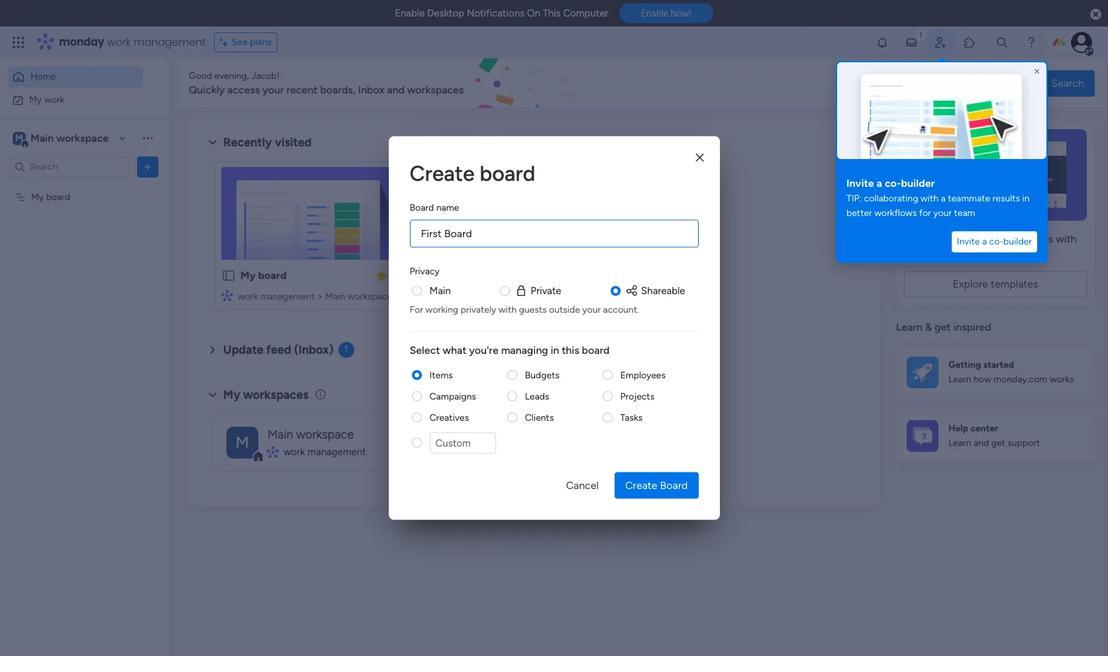 Task type: locate. For each thing, give the bounding box(es) containing it.
your right outside
[[583, 304, 601, 315]]

co- up collaborating
[[885, 177, 902, 190]]

tasks
[[621, 412, 643, 423]]

invite up made
[[957, 236, 980, 247]]

2 horizontal spatial a
[[983, 236, 987, 247]]

1 horizontal spatial in
[[1005, 233, 1013, 245]]

in
[[1023, 193, 1030, 204], [1005, 233, 1013, 245], [551, 343, 560, 356]]

guests
[[519, 304, 547, 315]]

close image
[[1032, 66, 1043, 77], [696, 152, 704, 162]]

m inside workspace icon
[[236, 432, 249, 452]]

0 vertical spatial and
[[387, 83, 405, 96]]

(inbox)
[[294, 343, 334, 357]]

main workspace up "work management" on the left bottom of page
[[268, 427, 354, 442]]

board inside board name heading
[[410, 202, 434, 213]]

monday work management
[[59, 34, 206, 50]]

quick search
[[1022, 77, 1085, 89]]

inbox
[[358, 83, 385, 96]]

my board right public board 'image'
[[241, 269, 287, 282]]

2 horizontal spatial with
[[1056, 233, 1077, 245]]

help center element
[[897, 409, 1095, 462]]

learn
[[897, 321, 923, 333], [949, 374, 972, 385], [949, 438, 972, 449]]

2 vertical spatial in
[[551, 343, 560, 356]]

my down search in workspace field
[[31, 191, 44, 202]]

close recently visited image
[[205, 135, 221, 150]]

team
[[955, 207, 976, 219]]

1 vertical spatial create
[[626, 479, 658, 491]]

2 horizontal spatial in
[[1023, 193, 1030, 204]]

0 vertical spatial my board
[[31, 191, 70, 202]]

1 vertical spatial in
[[1005, 233, 1013, 245]]

projects
[[621, 390, 655, 402]]

learn down getting
[[949, 374, 972, 385]]

learn inside getting started learn how monday.com works
[[949, 374, 972, 385]]

get right & in the right of the page
[[935, 321, 951, 333]]

1 horizontal spatial m
[[236, 432, 249, 452]]

2 vertical spatial workspace
[[296, 427, 354, 442]]

notifications
[[467, 7, 525, 19]]

your right the for
[[934, 207, 952, 219]]

good evening, jacob! quickly access your recent boards, inbox and workspaces
[[189, 70, 464, 96]]

0 horizontal spatial enable
[[395, 7, 425, 19]]

workspaces down update feed (inbox) on the bottom left of page
[[243, 388, 309, 402]]

option
[[0, 185, 169, 188]]

boost
[[905, 233, 932, 245]]

0 horizontal spatial close image
[[696, 152, 704, 162]]

search
[[1052, 77, 1085, 89]]

1 vertical spatial templates
[[991, 278, 1039, 290]]

work right component image
[[284, 446, 305, 458]]

plans
[[250, 36, 272, 48]]

invite inside invite a co-builder tip: collaborating with a teammate results in better workflows for your team
[[847, 177, 875, 190]]

enable now! button
[[619, 3, 714, 23]]

getting
[[949, 359, 982, 370]]

main workspace up search in workspace field
[[30, 132, 109, 144]]

0 horizontal spatial and
[[387, 83, 405, 96]]

1 horizontal spatial my board
[[241, 269, 287, 282]]

1 horizontal spatial co-
[[990, 236, 1004, 247]]

my board inside list box
[[31, 191, 70, 202]]

enable left desktop
[[395, 7, 425, 19]]

2 vertical spatial management
[[308, 446, 366, 458]]

and inside help center learn and get support
[[974, 438, 990, 449]]

create up "name"
[[410, 161, 475, 186]]

0 horizontal spatial co-
[[885, 177, 902, 190]]

and right inbox
[[387, 83, 405, 96]]

management for work management
[[308, 446, 366, 458]]

see
[[232, 36, 248, 48]]

enable
[[395, 7, 425, 19], [641, 8, 669, 19]]

in inside heading
[[551, 343, 560, 356]]

a
[[877, 177, 883, 190], [941, 193, 946, 204], [983, 236, 987, 247]]

0 vertical spatial invite
[[847, 177, 875, 190]]

work down home
[[44, 94, 64, 105]]

2 vertical spatial with
[[499, 304, 517, 315]]

1 horizontal spatial board
[[660, 479, 688, 491]]

board inside list box
[[46, 191, 70, 202]]

workspace up search in workspace field
[[56, 132, 109, 144]]

workflow
[[959, 233, 1002, 245]]

1 horizontal spatial builder
[[1004, 236, 1032, 247]]

invite for invite a co-builder
[[957, 236, 980, 247]]

0 horizontal spatial with
[[499, 304, 517, 315]]

notifications image
[[876, 36, 889, 49]]

invite up tip:
[[847, 177, 875, 190]]

main inside workspace selection element
[[30, 132, 54, 144]]

search everything image
[[996, 36, 1009, 49]]

main up working
[[430, 285, 451, 297]]

co- left minutes
[[990, 236, 1004, 247]]

co- for invite a co-builder
[[990, 236, 1004, 247]]

1 vertical spatial workspaces
[[243, 388, 309, 402]]

collaborating
[[865, 193, 919, 204]]

0 horizontal spatial board
[[410, 202, 434, 213]]

1 vertical spatial main workspace
[[268, 427, 354, 442]]

m inside workspace image
[[15, 132, 23, 143]]

a inside button
[[983, 236, 987, 247]]

my down home
[[29, 94, 42, 105]]

jacob simon image
[[1072, 32, 1093, 53]]

getting started learn how monday.com works
[[949, 359, 1075, 385]]

co-
[[885, 177, 902, 190], [990, 236, 1004, 247]]

0 horizontal spatial a
[[877, 177, 883, 190]]

co- inside invite a co-builder button
[[990, 236, 1004, 247]]

your inside the boost your workflow in minutes with ready-made templates
[[935, 233, 956, 245]]

learn left & in the right of the page
[[897, 321, 923, 333]]

2 vertical spatial learn
[[949, 438, 972, 449]]

0 horizontal spatial get
[[935, 321, 951, 333]]

privacy heading
[[410, 264, 440, 278]]

1 vertical spatial builder
[[1004, 236, 1032, 247]]

learn for getting
[[949, 374, 972, 385]]

1 horizontal spatial with
[[921, 193, 939, 204]]

templates right explore
[[991, 278, 1039, 290]]

with
[[921, 193, 939, 204], [1056, 233, 1077, 245], [499, 304, 517, 315]]

enable inside "button"
[[641, 8, 669, 19]]

0 vertical spatial main workspace
[[30, 132, 109, 144]]

inspired
[[954, 321, 992, 333]]

builder inside invite a co-builder tip: collaborating with a teammate results in better workflows for your team
[[902, 177, 935, 190]]

1 vertical spatial m
[[236, 432, 249, 452]]

enable left now!
[[641, 8, 669, 19]]

workspace up "work management" on the left bottom of page
[[296, 427, 354, 442]]

1 vertical spatial board
[[660, 479, 688, 491]]

1 vertical spatial co-
[[990, 236, 1004, 247]]

boost your workflow in minutes with ready-made templates
[[905, 233, 1077, 261]]

employees
[[621, 369, 666, 380]]

0 vertical spatial with
[[921, 193, 939, 204]]

1 image
[[915, 27, 927, 42]]

your inside the good evening, jacob! quickly access your recent boards, inbox and workspaces
[[263, 83, 284, 96]]

workflows
[[875, 207, 917, 219]]

0 vertical spatial workspaces
[[407, 83, 464, 96]]

0 horizontal spatial my board
[[31, 191, 70, 202]]

create board
[[410, 161, 536, 186]]

work management
[[284, 446, 366, 458]]

builder up the for
[[902, 177, 935, 190]]

main right workspace image
[[30, 132, 54, 144]]

monday.com
[[994, 374, 1048, 385]]

get
[[935, 321, 951, 333], [992, 438, 1006, 449]]

0 vertical spatial create
[[410, 161, 475, 186]]

templates down invite a co-builder on the top of page
[[965, 249, 1012, 261]]

work management > main workspace
[[238, 291, 392, 302]]

privately
[[461, 304, 497, 315]]

budgets
[[525, 369, 560, 380]]

your
[[263, 83, 284, 96], [934, 207, 952, 219], [935, 233, 956, 245], [583, 304, 601, 315]]

main workspace
[[30, 132, 109, 144], [268, 427, 354, 442]]

leads
[[525, 390, 550, 402]]

management for work management > main workspace
[[260, 291, 315, 302]]

1 vertical spatial management
[[260, 291, 315, 302]]

managing
[[501, 343, 548, 356]]

create inside button
[[626, 479, 658, 491]]

1 horizontal spatial close image
[[1032, 66, 1043, 77]]

0 vertical spatial in
[[1023, 193, 1030, 204]]

ready-
[[905, 249, 936, 261]]

in inside the boost your workflow in minutes with ready-made templates
[[1005, 233, 1013, 245]]

2 vertical spatial a
[[983, 236, 987, 247]]

and down center
[[974, 438, 990, 449]]

0 horizontal spatial invite
[[847, 177, 875, 190]]

0 horizontal spatial m
[[15, 132, 23, 143]]

my right close my workspaces icon
[[223, 388, 240, 402]]

1 vertical spatial with
[[1056, 233, 1077, 245]]

a for invite a co-builder tip: collaborating with a teammate results in better workflows for your team
[[877, 177, 883, 190]]

for
[[920, 207, 932, 219]]

0 vertical spatial m
[[15, 132, 23, 143]]

workspace down remove from favorites icon
[[348, 291, 392, 302]]

my board down search in workspace field
[[31, 191, 70, 202]]

component image
[[268, 446, 279, 458]]

0 horizontal spatial builder
[[902, 177, 935, 190]]

create for create board
[[410, 161, 475, 186]]

builder for invite a co-builder
[[1004, 236, 1032, 247]]

1 horizontal spatial workspaces
[[407, 83, 464, 96]]

with inside the boost your workflow in minutes with ready-made templates
[[1056, 233, 1077, 245]]

1 horizontal spatial main workspace
[[268, 427, 354, 442]]

co- inside invite a co-builder tip: collaborating with a teammate results in better workflows for your team
[[885, 177, 902, 190]]

1 vertical spatial learn
[[949, 374, 972, 385]]

this
[[562, 343, 580, 356]]

my board
[[31, 191, 70, 202], [241, 269, 287, 282]]

learn inside help center learn and get support
[[949, 438, 972, 449]]

0 horizontal spatial main workspace
[[30, 132, 109, 144]]

1 horizontal spatial get
[[992, 438, 1006, 449]]

create right the cancel
[[626, 479, 658, 491]]

0 vertical spatial builder
[[902, 177, 935, 190]]

get down center
[[992, 438, 1006, 449]]

home button
[[8, 66, 142, 87]]

desktop
[[427, 7, 465, 19]]

with left guests
[[499, 304, 517, 315]]

management left '>'
[[260, 291, 315, 302]]

1 horizontal spatial and
[[974, 438, 990, 449]]

give
[[923, 77, 943, 89]]

main button
[[430, 283, 451, 298]]

0 vertical spatial co-
[[885, 177, 902, 190]]

home
[[30, 71, 56, 82]]

inbox image
[[905, 36, 918, 49]]

1 horizontal spatial enable
[[641, 8, 669, 19]]

campaigns
[[430, 390, 476, 402]]

in left minutes
[[1005, 233, 1013, 245]]

1 horizontal spatial create
[[626, 479, 658, 491]]

create for create board
[[626, 479, 658, 491]]

outside
[[549, 304, 580, 315]]

good
[[189, 70, 212, 82]]

and
[[387, 83, 405, 96], [974, 438, 990, 449]]

privacy
[[410, 265, 440, 277]]

account.
[[603, 304, 639, 315]]

workspaces inside the good evening, jacob! quickly access your recent boards, inbox and workspaces
[[407, 83, 464, 96]]

started
[[984, 359, 1015, 370]]

1 horizontal spatial invite
[[957, 236, 980, 247]]

invite inside button
[[957, 236, 980, 247]]

0 horizontal spatial create
[[410, 161, 475, 186]]

with right minutes
[[1056, 233, 1077, 245]]

main up component image
[[268, 427, 293, 442]]

board inside "create board" button
[[660, 479, 688, 491]]

workspace image
[[13, 131, 26, 145]]

m for workspace icon on the bottom left of page
[[236, 432, 249, 452]]

management up good
[[134, 34, 206, 50]]

working
[[426, 304, 459, 315]]

co- for invite a co-builder tip: collaborating with a teammate results in better workflows for your team
[[885, 177, 902, 190]]

board
[[480, 161, 536, 186], [46, 191, 70, 202], [258, 269, 287, 282], [582, 343, 610, 356]]

workspace
[[56, 132, 109, 144], [348, 291, 392, 302], [296, 427, 354, 442]]

your up made
[[935, 233, 956, 245]]

1 vertical spatial close image
[[696, 152, 704, 162]]

0 vertical spatial workspace
[[56, 132, 109, 144]]

invite a co-builder heading
[[847, 176, 1038, 192]]

board name heading
[[410, 200, 459, 214]]

invite
[[847, 177, 875, 190], [957, 236, 980, 247]]

how
[[974, 374, 992, 385]]

builder right workflow
[[1004, 236, 1032, 247]]

1 vertical spatial invite
[[957, 236, 980, 247]]

main
[[30, 132, 54, 144], [430, 285, 451, 297], [325, 291, 345, 302], [268, 427, 293, 442]]

Custom field
[[430, 432, 496, 454]]

management
[[134, 34, 206, 50], [260, 291, 315, 302], [308, 446, 366, 458]]

your down jacob!
[[263, 83, 284, 96]]

1 vertical spatial my board
[[241, 269, 287, 282]]

boards,
[[320, 83, 356, 96]]

1 vertical spatial and
[[974, 438, 990, 449]]

create
[[410, 161, 475, 186], [626, 479, 658, 491]]

open update feed (inbox) image
[[205, 342, 221, 358]]

invite members image
[[934, 36, 948, 49]]

0 vertical spatial a
[[877, 177, 883, 190]]

0 horizontal spatial in
[[551, 343, 560, 356]]

your inside invite a co-builder tip: collaborating with a teammate results in better workflows for your team
[[934, 207, 952, 219]]

0 vertical spatial board
[[410, 202, 434, 213]]

with up the for
[[921, 193, 939, 204]]

management right component image
[[308, 446, 366, 458]]

0 vertical spatial close image
[[1032, 66, 1043, 77]]

learn down help
[[949, 438, 972, 449]]

v2 bolt switch image
[[1011, 76, 1018, 90]]

getting started element
[[897, 346, 1095, 399]]

workspaces right inbox
[[407, 83, 464, 96]]

1 vertical spatial a
[[941, 193, 946, 204]]

&
[[926, 321, 933, 333]]

my right public board 'image'
[[241, 269, 256, 282]]

1 vertical spatial get
[[992, 438, 1006, 449]]

builder inside button
[[1004, 236, 1032, 247]]

create inside heading
[[410, 161, 475, 186]]

my work
[[29, 94, 64, 105]]

in right results
[[1023, 193, 1030, 204]]

in left this
[[551, 343, 560, 356]]

0 vertical spatial templates
[[965, 249, 1012, 261]]



Task type: vqa. For each thing, say whether or not it's contained in the screenshot.
Billing
no



Task type: describe. For each thing, give the bounding box(es) containing it.
update feed (inbox)
[[223, 343, 334, 357]]

enable now!
[[641, 8, 692, 19]]

apps image
[[964, 36, 977, 49]]

feedback
[[945, 77, 987, 89]]

support
[[1008, 438, 1041, 449]]

computer
[[563, 7, 609, 19]]

explore
[[953, 278, 989, 290]]

recent
[[287, 83, 318, 96]]

get inside help center learn and get support
[[992, 438, 1006, 449]]

learn for help
[[949, 438, 972, 449]]

templates inside button
[[991, 278, 1039, 290]]

what
[[443, 343, 467, 356]]

>
[[317, 291, 323, 302]]

explore templates
[[953, 278, 1039, 290]]

quick
[[1022, 77, 1049, 89]]

visited
[[275, 135, 312, 150]]

my inside list box
[[31, 191, 44, 202]]

help center learn and get support
[[949, 423, 1041, 449]]

0 vertical spatial management
[[134, 34, 206, 50]]

quickly
[[189, 83, 225, 96]]

enable desktop notifications on this computer
[[395, 7, 609, 19]]

minutes
[[1016, 233, 1054, 245]]

select product image
[[12, 36, 25, 49]]

my inside button
[[29, 94, 42, 105]]

remove from favorites image
[[375, 269, 388, 282]]

create board button
[[615, 472, 699, 499]]

invite a co-builder tip: collaborating with a teammate results in better workflows for your team
[[847, 177, 1033, 219]]

main inside privacy 'element'
[[430, 285, 451, 297]]

invite for invite a co-builder tip: collaborating with a teammate results in better workflows for your team
[[847, 177, 875, 190]]

help
[[949, 423, 969, 434]]

with inside privacy 'element'
[[499, 304, 517, 315]]

0 vertical spatial get
[[935, 321, 951, 333]]

center
[[971, 423, 999, 434]]

invite a co-builder
[[957, 236, 1032, 247]]

work right component icon
[[238, 291, 258, 302]]

items
[[430, 369, 453, 380]]

better
[[847, 207, 873, 219]]

close image for invite a co-builder
[[1032, 66, 1043, 77]]

close image for board name
[[696, 152, 704, 162]]

public board image
[[221, 268, 236, 283]]

Search in workspace field
[[28, 159, 111, 174]]

main workspace inside workspace selection element
[[30, 132, 109, 144]]

close my workspaces image
[[205, 387, 221, 403]]

in inside invite a co-builder tip: collaborating with a teammate results in better workflows for your team
[[1023, 193, 1030, 204]]

cancel
[[566, 479, 599, 491]]

tip:
[[847, 193, 862, 204]]

invite a co-builder button
[[952, 231, 1038, 252]]

quick search button
[[1000, 70, 1095, 96]]

0 vertical spatial learn
[[897, 321, 923, 333]]

explore templates button
[[905, 271, 1087, 298]]

update
[[223, 343, 264, 357]]

work right monday
[[107, 34, 131, 50]]

invite your team's illustration image
[[836, 61, 1048, 160]]

m for workspace image
[[15, 132, 23, 143]]

teammate
[[948, 193, 991, 204]]

help image
[[1025, 36, 1038, 49]]

create board heading
[[410, 157, 699, 189]]

learn & get inspired
[[897, 321, 992, 333]]

now!
[[671, 8, 692, 19]]

enable for enable desktop notifications on this computer
[[395, 7, 425, 19]]

1 vertical spatial workspace
[[348, 291, 392, 302]]

component image
[[221, 289, 233, 301]]

a for invite a co-builder
[[983, 236, 987, 247]]

enable for enable now!
[[641, 8, 669, 19]]

private button
[[515, 283, 562, 298]]

made
[[936, 249, 962, 261]]

jacob!
[[251, 70, 280, 82]]

1 horizontal spatial a
[[941, 193, 946, 204]]

work inside button
[[44, 94, 64, 105]]

privacy element
[[410, 283, 699, 315]]

templates inside the boost your workflow in minutes with ready-made templates
[[965, 249, 1012, 261]]

recently visited
[[223, 135, 312, 150]]

shareable button
[[626, 283, 686, 298]]

main right '>'
[[325, 291, 345, 302]]

my board list box
[[0, 183, 169, 387]]

for working privately with guests outside your account.
[[410, 304, 639, 315]]

your inside privacy 'element'
[[583, 304, 601, 315]]

see plans
[[232, 36, 272, 48]]

this
[[543, 7, 561, 19]]

and inside the good evening, jacob! quickly access your recent boards, inbox and workspaces
[[387, 83, 405, 96]]

my workspaces
[[223, 388, 309, 402]]

feed
[[266, 343, 291, 357]]

evening,
[[214, 70, 249, 82]]

builder for invite a co-builder tip: collaborating with a teammate results in better workflows for your team
[[902, 177, 935, 190]]

give feedback
[[923, 77, 987, 89]]

recently
[[223, 135, 272, 150]]

select what you're managing in this board heading
[[410, 342, 699, 358]]

1
[[344, 344, 348, 355]]

dapulse close image
[[1091, 8, 1102, 21]]

monday
[[59, 34, 104, 50]]

workspace selection element
[[13, 130, 111, 147]]

board name
[[410, 202, 459, 213]]

workspace image
[[227, 426, 258, 458]]

create board
[[626, 479, 688, 491]]

on
[[527, 7, 541, 19]]

private
[[531, 285, 562, 297]]

access
[[227, 83, 260, 96]]

creatives
[[430, 412, 469, 423]]

v2 user feedback image
[[907, 76, 917, 91]]

0 horizontal spatial workspaces
[[243, 388, 309, 402]]

see plans button
[[214, 32, 278, 52]]

Board name field
[[410, 220, 699, 248]]

with inside invite a co-builder tip: collaborating with a teammate results in better workflows for your team
[[921, 193, 939, 204]]

select
[[410, 343, 440, 356]]

works
[[1050, 374, 1075, 385]]

templates image image
[[909, 129, 1083, 221]]

for
[[410, 304, 423, 315]]

shareable
[[642, 285, 686, 297]]

name
[[436, 202, 459, 213]]

you're
[[469, 343, 499, 356]]

select what you're managing in this board
[[410, 343, 610, 356]]

results
[[993, 193, 1021, 204]]

cancel button
[[556, 472, 610, 499]]

select what you're managing in this board option group
[[410, 368, 699, 462]]



